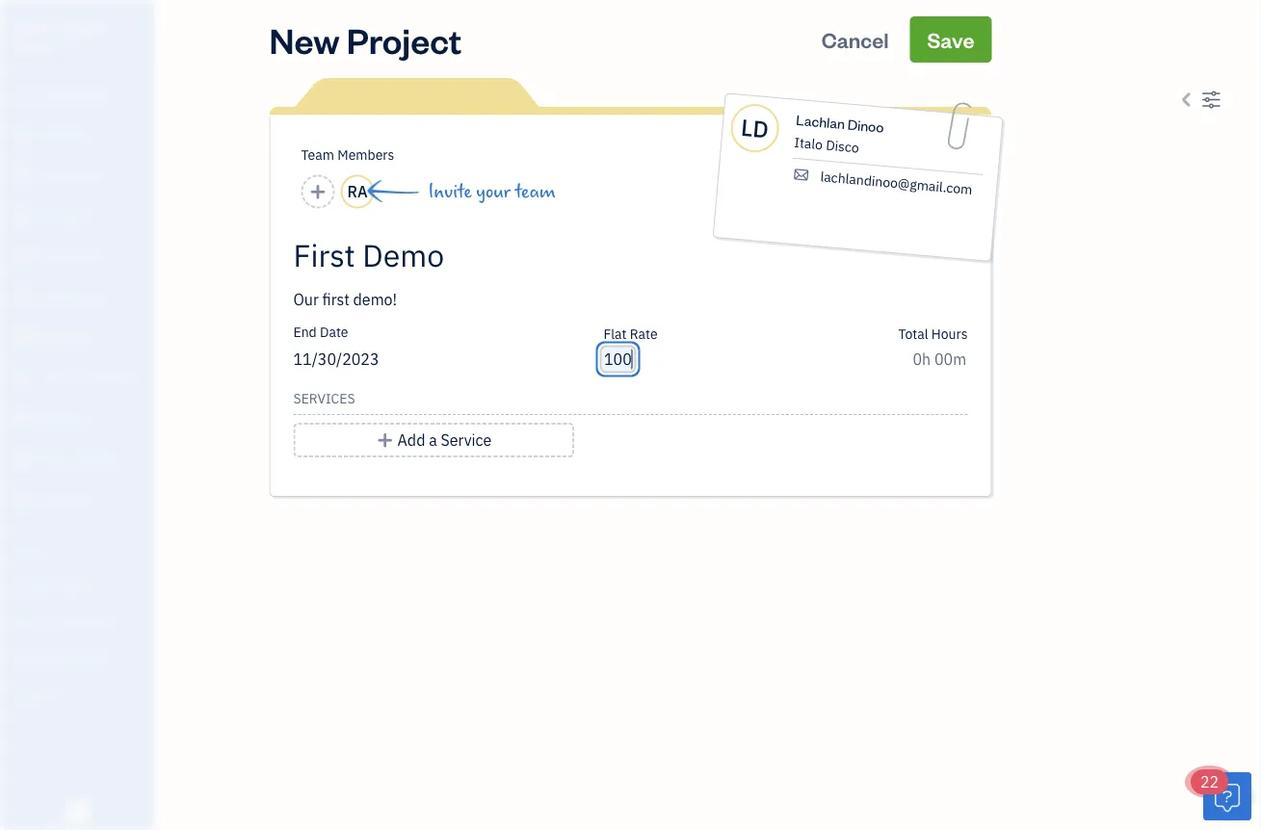 Task type: locate. For each thing, give the bounding box(es) containing it.
members up ra
[[338, 146, 394, 164]]

date
[[320, 323, 348, 341]]

0 horizontal spatial members
[[47, 579, 98, 595]]

team up items on the left bottom of the page
[[14, 579, 45, 595]]

services right and
[[69, 614, 116, 630]]

italo
[[794, 133, 824, 154]]

items and services link
[[5, 606, 148, 640]]

apps
[[14, 543, 43, 559]]

bank
[[14, 650, 42, 666]]

services inside main element
[[69, 614, 116, 630]]

0 horizontal spatial team members
[[14, 579, 98, 595]]

envelope image
[[791, 166, 812, 183]]

flat rate
[[604, 325, 658, 343]]

service
[[441, 430, 492, 451]]

flat
[[604, 325, 627, 343]]

0 vertical spatial services
[[293, 390, 355, 408]]

services down end date
[[293, 390, 355, 408]]

members down apps link
[[47, 579, 98, 595]]

1 horizontal spatial team
[[301, 146, 334, 164]]

1 vertical spatial members
[[47, 579, 98, 595]]

chevronleft image
[[1178, 88, 1198, 111]]

1 vertical spatial team members
[[14, 579, 98, 595]]

bank connections
[[14, 650, 113, 666]]

22 button
[[1191, 770, 1252, 821]]

apps link
[[5, 535, 148, 569]]

team members up ra
[[301, 146, 394, 164]]

Amount (USD) text field
[[604, 349, 633, 370]]

timer image
[[13, 369, 36, 388]]

add team member image
[[309, 180, 327, 203]]

items and services
[[14, 614, 116, 630]]

plus image
[[376, 429, 394, 452]]

0 vertical spatial team members
[[301, 146, 394, 164]]

team up add team member image
[[301, 146, 334, 164]]

client image
[[13, 126, 36, 146]]

end
[[293, 323, 317, 341]]

cancel
[[822, 26, 889, 53]]

team members
[[301, 146, 394, 164], [14, 579, 98, 595]]

add a service button
[[293, 423, 575, 458]]

owner
[[15, 38, 54, 54]]

payment image
[[13, 248, 36, 267]]

resource center badge image
[[1204, 773, 1252, 821]]

team members inside main element
[[14, 579, 98, 595]]

members
[[338, 146, 394, 164], [47, 579, 98, 595]]

0 horizontal spatial team
[[14, 579, 45, 595]]

total hours
[[899, 325, 968, 343]]

main element
[[0, 0, 202, 831]]

oranges
[[52, 18, 106, 36]]

chart image
[[13, 450, 36, 469]]

1 vertical spatial team
[[14, 579, 45, 595]]

and
[[47, 614, 67, 630]]

0 horizontal spatial services
[[69, 614, 116, 630]]

new project
[[269, 16, 462, 62]]

0 vertical spatial team
[[301, 146, 334, 164]]

lachlan
[[796, 110, 846, 133]]

project
[[347, 16, 462, 62]]

1 vertical spatial services
[[69, 614, 116, 630]]

items
[[14, 614, 44, 630]]

team inside main element
[[14, 579, 45, 595]]

services
[[293, 390, 355, 408], [69, 614, 116, 630]]

ruby
[[15, 18, 49, 36]]

money image
[[13, 410, 36, 429]]

1 horizontal spatial members
[[338, 146, 394, 164]]

team
[[301, 146, 334, 164], [14, 579, 45, 595]]

team members up and
[[14, 579, 98, 595]]

ruby oranges owner
[[15, 18, 106, 54]]

dashboard image
[[13, 86, 36, 105]]

team
[[515, 181, 556, 202]]



Task type: describe. For each thing, give the bounding box(es) containing it.
add
[[398, 430, 425, 451]]

lachlandinoo@gmail.com
[[820, 167, 974, 199]]

estimate image
[[13, 167, 36, 186]]

your
[[476, 181, 511, 202]]

report image
[[13, 491, 36, 510]]

expense image
[[13, 288, 36, 307]]

invoice image
[[13, 207, 36, 226]]

0 vertical spatial members
[[338, 146, 394, 164]]

lachlan dinoo italo disco
[[794, 110, 885, 157]]

project image
[[13, 329, 36, 348]]

bank connections link
[[5, 642, 148, 676]]

Project Description text field
[[293, 288, 823, 311]]

add a service
[[398, 430, 492, 451]]

total
[[899, 325, 929, 343]]

hours
[[932, 325, 968, 343]]

save
[[927, 26, 975, 53]]

settings link
[[5, 677, 148, 711]]

new
[[269, 16, 340, 62]]

settings image
[[1202, 88, 1222, 111]]

ra
[[347, 182, 368, 202]]

1 horizontal spatial services
[[293, 390, 355, 408]]

members inside main element
[[47, 579, 98, 595]]

22
[[1201, 772, 1219, 793]]

team members link
[[5, 571, 148, 604]]

rate
[[630, 325, 658, 343]]

invite
[[428, 181, 472, 202]]

Project Name text field
[[293, 236, 823, 275]]

ld
[[740, 112, 770, 144]]

cancel button
[[804, 16, 906, 63]]

1 horizontal spatial team members
[[301, 146, 394, 164]]

dinoo
[[847, 115, 885, 136]]

Hourly Budget text field
[[913, 349, 968, 370]]

End date in  format text field
[[293, 349, 518, 370]]

freshbooks image
[[62, 800, 93, 823]]

save button
[[910, 16, 992, 63]]

disco
[[825, 136, 860, 157]]

invite your team
[[428, 181, 556, 202]]

end date
[[293, 323, 348, 341]]

a
[[429, 430, 437, 451]]

connections
[[45, 650, 113, 666]]

settings
[[14, 686, 59, 702]]



Task type: vqa. For each thing, say whether or not it's contained in the screenshot.
the within the 'See Your Invoice Income View all the invoice payments you've received in a single place.'
no



